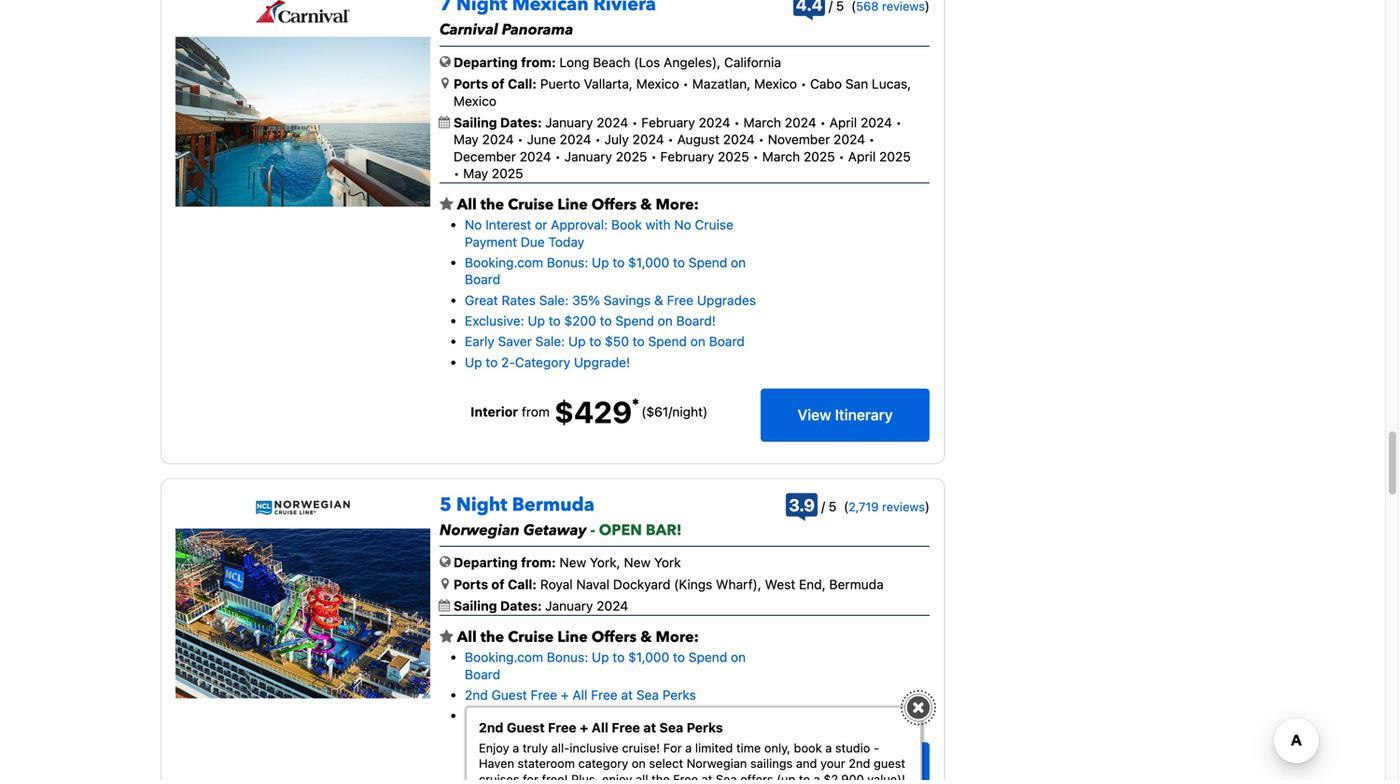 Task type: vqa. For each thing, say whether or not it's contained in the screenshot.
sailings
yes



Task type: locate. For each thing, give the bounding box(es) containing it.
night) for ($100 / night)
[[677, 758, 713, 773]]

$1,000 inside booking.com bonus: up to $1,000 to spend on board 2nd guest free + all free at sea perks free or reduced fares for 3rd & 4th guests!
[[629, 650, 670, 665]]

2 vertical spatial board
[[465, 667, 501, 682]]

0 vertical spatial sale:
[[539, 293, 569, 308]]

0 vertical spatial booking.com bonus: up to $1,000 to spend on board link
[[465, 255, 746, 287]]

booking.com bonus: up to $1,000 to spend on board link up 2nd guest free + all free at sea perks link
[[465, 650, 746, 682]]

from inside interior from $429
[[522, 404, 550, 420]]

at down limited
[[702, 773, 713, 781]]

york
[[655, 555, 681, 571]]

0 horizontal spatial bermuda
[[512, 493, 595, 518]]

1 no from the left
[[465, 217, 482, 233]]

0 horizontal spatial no
[[465, 217, 482, 233]]

from for interior from
[[517, 758, 545, 773]]

all the cruise line offers & more: for new
[[454, 627, 699, 648]]

calendar image down map marker image
[[439, 116, 450, 128]]

1 vertical spatial more:
[[656, 627, 699, 648]]

departing for departing from: long beach (los angeles), california
[[454, 55, 518, 70]]

perks
[[663, 688, 696, 703], [687, 720, 723, 736]]

1 vertical spatial sailing
[[454, 599, 497, 614]]

puerto vallarta, mexico • mazatlan, mexico
[[541, 76, 797, 92]]

at
[[621, 688, 633, 703], [644, 720, 657, 736], [702, 773, 713, 781]]

from: for new
[[521, 555, 556, 571]]

board inside booking.com bonus: up to $1,000 to spend on board 2nd guest free + all free at sea perks free or reduced fares for 3rd & 4th guests!
[[465, 667, 501, 682]]

star image
[[440, 630, 454, 645]]

offers for york,
[[592, 627, 637, 648]]

from: up 'royal'
[[521, 555, 556, 571]]

1 vertical spatial bonus:
[[547, 650, 589, 665]]

0 vertical spatial departing
[[454, 55, 518, 70]]

/
[[669, 404, 673, 420], [822, 499, 826, 514], [674, 758, 677, 773]]

all
[[636, 773, 649, 781]]

offers down january 2024
[[592, 627, 637, 648]]

itinerary down studio
[[835, 760, 893, 778]]

map marker image
[[442, 577, 449, 591]]

dates:
[[501, 115, 542, 130], [501, 599, 542, 614]]

5 left night
[[440, 493, 452, 518]]

1 horizontal spatial -
[[874, 741, 880, 755]]

ports of call: right map marker image
[[454, 76, 537, 92]]

january for january 2024
[[546, 599, 593, 614]]

0 horizontal spatial sea
[[637, 688, 659, 703]]

2 calendar image from the top
[[439, 600, 450, 612]]

norwegian cruise line image
[[255, 500, 351, 516]]

1 view itinerary from the top
[[798, 406, 893, 424]]

0 vertical spatial sea
[[637, 688, 659, 703]]

sailing dates: for departing from: long beach (los angeles), california
[[454, 115, 546, 130]]

mazatlan,
[[693, 76, 751, 92]]

2 ports from the top
[[454, 577, 488, 592]]

sale:
[[539, 293, 569, 308], [536, 334, 565, 349]]

carnival panorama
[[440, 20, 574, 40]]

0 vertical spatial perks
[[663, 688, 696, 703]]

1 horizontal spatial norwegian
[[687, 757, 747, 771]]

1 vertical spatial dates:
[[501, 599, 542, 614]]

2 vertical spatial sea
[[716, 773, 737, 781]]

1 vertical spatial bermuda
[[830, 577, 884, 592]]

1 vertical spatial from
[[517, 758, 545, 773]]

0 vertical spatial from:
[[521, 55, 556, 70]]

•
[[683, 76, 689, 92], [797, 76, 811, 92], [632, 115, 638, 130], [734, 115, 740, 130], [820, 115, 826, 130], [896, 115, 902, 130], [518, 132, 524, 147], [595, 132, 601, 147], [668, 132, 674, 147], [759, 132, 765, 147], [869, 132, 875, 147], [555, 149, 561, 164], [651, 149, 657, 164], [753, 149, 759, 164], [839, 149, 845, 164], [454, 166, 460, 181]]

$2,900
[[824, 773, 864, 781]]

january down 'royal'
[[546, 599, 593, 614]]

$50
[[605, 334, 629, 349]]

booking.com inside no interest or approval: book with no cruise payment due today booking.com bonus: up to $1,000 to spend on board great rates sale: 35% savings & free upgrades exclusive: up to $200 to spend on board! early saver sale: up to $50 to spend on board up to 2-category upgrade!
[[465, 255, 544, 270]]

/ inside 3.9 / 5 ( 2,719 reviews )
[[822, 499, 826, 514]]

2 view itinerary link from the top
[[761, 743, 930, 781]]

0 vertical spatial more:
[[656, 194, 699, 215]]

2 view from the top
[[798, 760, 832, 778]]

1 bonus: from the top
[[547, 255, 589, 270]]

2 itinerary from the top
[[835, 760, 893, 778]]

guest up reduced
[[492, 688, 527, 703]]

call:
[[508, 76, 537, 92], [508, 577, 537, 592]]

cabo san lucas, mexico
[[454, 76, 912, 109]]

1 horizontal spatial 5
[[829, 499, 837, 514]]

1 vertical spatial sale:
[[536, 334, 565, 349]]

carnival
[[440, 20, 498, 40]]

1 all the cruise line offers & more: from the top
[[454, 194, 699, 215]]

bar!
[[646, 521, 682, 541]]

0 vertical spatial booking.com
[[465, 255, 544, 270]]

)
[[925, 499, 930, 514]]

0 vertical spatial +
[[561, 688, 569, 703]]

2 vertical spatial at
[[702, 773, 713, 781]]

night) right ($61
[[673, 404, 708, 420]]

the right star icon
[[481, 627, 504, 648]]

0 vertical spatial january
[[546, 115, 593, 130]]

2 dates: from the top
[[501, 599, 542, 614]]

ports right map marker image
[[454, 76, 488, 92]]

2 bonus: from the top
[[547, 650, 589, 665]]

0 vertical spatial dates:
[[501, 115, 542, 130]]

reduced
[[511, 708, 565, 724]]

view itinerary link for free or reduced fares for 3rd & 4th guests!
[[761, 743, 930, 781]]

0 vertical spatial 2nd
[[465, 688, 488, 703]]

2nd guest free + all free at sea perks dialog
[[465, 694, 933, 781]]

2 horizontal spatial /
[[822, 499, 826, 514]]

up
[[592, 255, 609, 270], [528, 313, 545, 329], [569, 334, 586, 349], [465, 355, 482, 370], [592, 650, 609, 665]]

1 new from the left
[[560, 555, 587, 571]]

line up approval:
[[558, 194, 588, 215]]

1 horizontal spatial at
[[644, 720, 657, 736]]

lucas,
[[872, 76, 912, 92]]

1 $1,000 from the top
[[629, 255, 670, 270]]

2 offers from the top
[[592, 627, 637, 648]]

0 vertical spatial sailing dates:
[[454, 115, 546, 130]]

or up "due" on the left top of the page
[[535, 217, 548, 233]]

at inside booking.com bonus: up to $1,000 to spend on board 2nd guest free + all free at sea perks free or reduced fares for 3rd & 4th guests!
[[621, 688, 633, 703]]

ports for departing from: new york, new york
[[454, 577, 488, 592]]

0 vertical spatial offers
[[592, 194, 637, 215]]

1 offers from the top
[[592, 194, 637, 215]]

free up board!
[[667, 293, 694, 308]]

$1,000 down 'with'
[[629, 255, 670, 270]]

view
[[798, 406, 832, 424], [798, 760, 832, 778]]

all up the fares
[[573, 688, 588, 703]]

1 vertical spatial guest
[[507, 720, 545, 736]]

2 vertical spatial january
[[546, 599, 593, 614]]

0 vertical spatial all the cruise line offers & more:
[[454, 194, 699, 215]]

ports of call: for departing from: long beach (los angeles), california
[[454, 76, 537, 92]]

& down dockyard
[[641, 627, 652, 648]]

up down $200
[[569, 334, 586, 349]]

or inside no interest or approval: book with no cruise payment due today booking.com bonus: up to $1,000 to spend on board great rates sale: 35% savings & free upgrades exclusive: up to $200 to spend on board! early saver sale: up to $50 to spend on board up to 2-category upgrade!
[[535, 217, 548, 233]]

calendar image for departing from: new york, new york
[[439, 600, 450, 612]]

0 vertical spatial of
[[492, 76, 505, 92]]

1 itinerary from the top
[[835, 406, 893, 424]]

bonus: inside no interest or approval: book with no cruise payment due today booking.com bonus: up to $1,000 to spend on board great rates sale: 35% savings & free upgrades exclusive: up to $200 to spend on board! early saver sale: up to $50 to spend on board up to 2-category upgrade!
[[547, 255, 589, 270]]

getaway
[[524, 521, 587, 541]]

2 from: from the top
[[521, 555, 556, 571]]

early saver sale: up to $50 to spend on board link
[[465, 334, 745, 349]]

no interest or approval: book with no cruise payment due today link
[[465, 217, 734, 250]]

2025
[[616, 149, 648, 164], [718, 149, 750, 164], [804, 149, 836, 164], [880, 149, 911, 164], [492, 166, 524, 181]]

select
[[649, 757, 684, 771]]

more: for no interest or approval: book with no cruise payment due today
[[656, 194, 699, 215]]

sailing dates: up december
[[454, 115, 546, 130]]

dates: up june
[[501, 115, 542, 130]]

bermuda
[[512, 493, 595, 518], [830, 577, 884, 592]]

booking.com bonus: up to $1,000 to spend on board link up 'great rates sale: 35% savings & free upgrades' link
[[465, 255, 746, 287]]

calendar image down map marker icon
[[439, 600, 450, 612]]

1 booking.com from the top
[[465, 255, 544, 270]]

1 vertical spatial offers
[[592, 627, 637, 648]]

1 vertical spatial of
[[492, 577, 505, 592]]

$1,000 up 3rd
[[629, 650, 670, 665]]

may
[[454, 132, 479, 147], [463, 166, 488, 181]]

1 calendar image from the top
[[439, 116, 450, 128]]

0 vertical spatial from
[[522, 404, 550, 420]]

booking.com up reduced
[[465, 650, 544, 665]]

board down board!
[[709, 334, 745, 349]]

2 call: from the top
[[508, 577, 537, 592]]

0 vertical spatial guest
[[492, 688, 527, 703]]

1 vertical spatial or
[[495, 708, 508, 724]]

0 vertical spatial bermuda
[[512, 493, 595, 518]]

perks up 4th
[[663, 688, 696, 703]]

0 horizontal spatial 5
[[440, 493, 452, 518]]

new up 'royal'
[[560, 555, 587, 571]]

of
[[492, 76, 505, 92], [492, 577, 505, 592]]

2 sailing dates: from the top
[[454, 599, 546, 614]]

1 vertical spatial $1,000
[[629, 650, 670, 665]]

0 vertical spatial bonus:
[[547, 255, 589, 270]]

cruise right 'with'
[[695, 217, 734, 233]]

1 vertical spatial view itinerary
[[798, 760, 893, 778]]

1 more: from the top
[[656, 194, 699, 215]]

itinerary
[[835, 406, 893, 424], [835, 760, 893, 778]]

(kings
[[674, 577, 713, 592]]

all inside booking.com bonus: up to $1,000 to spend on board 2nd guest free + all free at sea perks free or reduced fares for 3rd & 4th guests!
[[573, 688, 588, 703]]

globe image up map marker image
[[440, 55, 451, 68]]

1 ports from the top
[[454, 76, 488, 92]]

1 view itinerary link from the top
[[761, 389, 930, 442]]

globe image up map marker icon
[[440, 556, 451, 569]]

0 vertical spatial ports
[[454, 76, 488, 92]]

1 vertical spatial for
[[523, 773, 539, 781]]

+ up inclusive
[[580, 720, 589, 736]]

2 vertical spatial /
[[674, 758, 677, 773]]

itinerary for free or reduced fares for 3rd & 4th guests!
[[835, 760, 893, 778]]

1 horizontal spatial for
[[604, 708, 621, 724]]

time
[[737, 741, 761, 755]]

1 vertical spatial interior
[[466, 758, 514, 773]]

no right 'with'
[[675, 217, 692, 233]]

mexico inside cabo san lucas, mexico
[[454, 93, 497, 109]]

2 horizontal spatial sea
[[716, 773, 737, 781]]

0 horizontal spatial -
[[591, 521, 595, 541]]

0 vertical spatial for
[[604, 708, 621, 724]]

asterisk image
[[632, 398, 639, 406], [629, 752, 636, 759]]

1 vertical spatial april
[[849, 149, 876, 164]]

march
[[744, 115, 782, 130], [763, 149, 800, 164]]

up up 2nd guest free + all free at sea perks link
[[592, 650, 609, 665]]

1 vertical spatial board
[[709, 334, 745, 349]]

spend up guests! at the bottom of the page
[[689, 650, 728, 665]]

2 view itinerary from the top
[[798, 760, 893, 778]]

1 vertical spatial globe image
[[440, 556, 451, 569]]

a right for
[[686, 741, 692, 755]]

+
[[561, 688, 569, 703], [580, 720, 589, 736]]

1 vertical spatial calendar image
[[439, 600, 450, 612]]

calendar image
[[439, 116, 450, 128], [439, 600, 450, 612]]

offers
[[592, 194, 637, 215], [592, 627, 637, 648]]

5 left (
[[829, 499, 837, 514]]

no up payment on the left top of page
[[465, 217, 482, 233]]

guest
[[492, 688, 527, 703], [507, 720, 545, 736]]

1 sailing from the top
[[454, 115, 497, 130]]

2nd inside booking.com bonus: up to $1,000 to spend on board 2nd guest free + all free at sea perks free or reduced fares for 3rd & 4th guests!
[[465, 688, 488, 703]]

offers
[[741, 773, 774, 781]]

2 departing from the top
[[454, 555, 518, 571]]

on up all
[[632, 757, 646, 771]]

bonus:
[[547, 255, 589, 270], [547, 650, 589, 665]]

departing
[[454, 55, 518, 70], [454, 555, 518, 571]]

from down truly
[[517, 758, 545, 773]]

booking.com inside booking.com bonus: up to $1,000 to spend on board 2nd guest free + all free at sea perks free or reduced fares for 3rd & 4th guests!
[[465, 650, 544, 665]]

perks up limited
[[687, 720, 723, 736]]

on down board!
[[691, 334, 706, 349]]

and
[[796, 757, 818, 771]]

+ inside booking.com bonus: up to $1,000 to spend on board 2nd guest free + all free at sea perks free or reduced fares for 3rd & 4th guests!
[[561, 688, 569, 703]]

the down the select
[[652, 773, 670, 781]]

1 vertical spatial ports
[[454, 577, 488, 592]]

new up dockyard
[[624, 555, 651, 571]]

4th
[[661, 708, 682, 724]]

/ right $429
[[669, 404, 673, 420]]

view itinerary up 3.9 / 5 ( 2,719 reviews )
[[798, 406, 893, 424]]

board up 'enjoy'
[[465, 667, 501, 682]]

sailing dates: down 'royal'
[[454, 599, 546, 614]]

(los
[[634, 55, 660, 70]]

bermuda right end, at bottom
[[830, 577, 884, 592]]

1 of from the top
[[492, 76, 505, 92]]

guest inside booking.com bonus: up to $1,000 to spend on board 2nd guest free + all free at sea perks free or reduced fares for 3rd & 4th guests!
[[492, 688, 527, 703]]

may down december
[[463, 166, 488, 181]]

spend up upgrades
[[689, 255, 728, 270]]

star image
[[440, 197, 454, 212]]

1 vertical spatial norwegian
[[687, 757, 747, 771]]

free
[[667, 293, 694, 308], [531, 688, 558, 703], [591, 688, 618, 703], [465, 708, 492, 724], [548, 720, 577, 736], [612, 720, 640, 736], [673, 773, 698, 781]]

on left board!
[[658, 313, 673, 329]]

1 ports of call: from the top
[[454, 76, 537, 92]]

2 vertical spatial the
[[652, 773, 670, 781]]

a
[[513, 741, 520, 755], [686, 741, 692, 755], [826, 741, 832, 755], [814, 773, 821, 781]]

2 line from the top
[[558, 627, 588, 648]]

san
[[846, 76, 869, 92]]

1 vertical spatial call:
[[508, 577, 537, 592]]

up to 2-category upgrade! link
[[465, 355, 631, 370]]

view down book
[[798, 760, 832, 778]]

1 view from the top
[[798, 406, 832, 424]]

2 ports of call: from the top
[[454, 577, 537, 592]]

2 new from the left
[[624, 555, 651, 571]]

royal
[[541, 577, 573, 592]]

1 from: from the top
[[521, 55, 556, 70]]

cruise down 'royal'
[[508, 627, 554, 648]]

carnival cruise line image
[[255, 0, 351, 24]]

/ for ($100
[[674, 758, 677, 773]]

5 night bermuda norwegian getaway - open bar!
[[440, 493, 682, 541]]

0 vertical spatial view
[[798, 406, 832, 424]]

1 horizontal spatial sea
[[660, 720, 684, 736]]

2 booking.com from the top
[[465, 650, 544, 665]]

more: up 'with'
[[656, 194, 699, 215]]

0 vertical spatial view itinerary link
[[761, 389, 930, 442]]

on
[[731, 255, 746, 270], [658, 313, 673, 329], [691, 334, 706, 349], [731, 650, 746, 665], [632, 757, 646, 771]]

the
[[481, 194, 504, 215], [481, 627, 504, 648], [652, 773, 670, 781]]

0 vertical spatial board
[[465, 272, 501, 287]]

guests!
[[685, 708, 731, 724]]

more: down '(kings'
[[656, 627, 699, 648]]

1 vertical spatial view itinerary link
[[761, 743, 930, 781]]

cruise
[[508, 194, 554, 215], [695, 217, 734, 233], [508, 627, 554, 648]]

3rd
[[624, 708, 645, 724]]

for
[[604, 708, 621, 724], [523, 773, 539, 781]]

call: for long beach (los angeles), california
[[508, 76, 537, 92]]

ports
[[454, 76, 488, 92], [454, 577, 488, 592]]

1 vertical spatial line
[[558, 627, 588, 648]]

payment
[[465, 234, 517, 250]]

1 vertical spatial perks
[[687, 720, 723, 736]]

1 vertical spatial itinerary
[[835, 760, 893, 778]]

january up june
[[546, 115, 593, 130]]

0 vertical spatial or
[[535, 217, 548, 233]]

globe image
[[440, 55, 451, 68], [440, 556, 451, 569]]

2024 up november
[[785, 115, 817, 130]]

more:
[[656, 194, 699, 215], [656, 627, 699, 648]]

2 $1,000 from the top
[[629, 650, 670, 665]]

cruise for new york, new york
[[508, 627, 554, 648]]

norwegian down limited
[[687, 757, 747, 771]]

to left 2-
[[486, 355, 498, 370]]

1 call: from the top
[[508, 76, 537, 92]]

mexico down california
[[755, 76, 797, 92]]

panorama
[[502, 20, 574, 40]]

& right the savings in the left top of the page
[[655, 293, 664, 308]]

open
[[599, 521, 642, 541]]

0 vertical spatial line
[[558, 194, 588, 215]]

february down august
[[661, 149, 715, 164]]

0 vertical spatial ports of call:
[[454, 76, 537, 92]]

0 horizontal spatial new
[[560, 555, 587, 571]]

1 globe image from the top
[[440, 55, 451, 68]]

& left 4th
[[649, 708, 658, 724]]

0 vertical spatial interior
[[471, 404, 518, 420]]

/ for 3.9
[[822, 499, 826, 514]]

0 vertical spatial sailing
[[454, 115, 497, 130]]

carnival panorama image
[[176, 37, 431, 207]]

1 vertical spatial sea
[[660, 720, 684, 736]]

view itinerary
[[798, 406, 893, 424], [798, 760, 893, 778]]

sea
[[637, 688, 659, 703], [660, 720, 684, 736], [716, 773, 737, 781]]

1 vertical spatial all the cruise line offers & more:
[[454, 627, 699, 648]]

1 sailing dates: from the top
[[454, 115, 546, 130]]

1 vertical spatial from:
[[521, 555, 556, 571]]

spend
[[689, 255, 728, 270], [616, 313, 654, 329], [649, 334, 687, 349], [689, 650, 728, 665]]

sailing dates: for departing from: new york, new york
[[454, 599, 546, 614]]

your
[[821, 757, 846, 771]]

($61 / night)
[[642, 404, 708, 420]]

2 all the cruise line offers & more: from the top
[[454, 627, 699, 648]]

booking.com down payment on the left top of page
[[465, 255, 544, 270]]

january
[[546, 115, 593, 130], [565, 149, 613, 164], [546, 599, 593, 614]]

0 vertical spatial $1,000
[[629, 255, 670, 270]]

1 departing from the top
[[454, 55, 518, 70]]

booking.com bonus: up to $1,000 to spend on board 2nd guest free + all free at sea perks free or reduced fares for 3rd & 4th guests!
[[465, 650, 746, 724]]

at up cruise!
[[644, 720, 657, 736]]

april
[[830, 115, 857, 130], [849, 149, 876, 164]]

interior inside interior from $429
[[471, 404, 518, 420]]

bermuda up getaway
[[512, 493, 595, 518]]

0 horizontal spatial mexico
[[454, 93, 497, 109]]

spend inside booking.com bonus: up to $1,000 to spend on board 2nd guest free + all free at sea perks free or reduced fares for 3rd & 4th guests!
[[689, 650, 728, 665]]

from:
[[521, 55, 556, 70], [521, 555, 556, 571]]

-
[[591, 521, 595, 541], [874, 741, 880, 755]]

view up 3.9
[[798, 406, 832, 424]]

1 vertical spatial night)
[[677, 758, 713, 773]]

2 of from the top
[[492, 577, 505, 592]]

approval:
[[551, 217, 608, 233]]

1 vertical spatial at
[[644, 720, 657, 736]]

2 horizontal spatial at
[[702, 773, 713, 781]]

sailing for departing from: long beach (los angeles), california
[[454, 115, 497, 130]]

of right map marker image
[[492, 76, 505, 92]]

sea up 3rd
[[637, 688, 659, 703]]

0 vertical spatial norwegian
[[440, 521, 520, 541]]

bonus: up 2nd guest free + all free at sea perks link
[[547, 650, 589, 665]]

1 vertical spatial booking.com bonus: up to $1,000 to spend on board link
[[465, 650, 746, 682]]

1 horizontal spatial new
[[624, 555, 651, 571]]

1 horizontal spatial or
[[535, 217, 548, 233]]

cruise up interest
[[508, 194, 554, 215]]

more: for booking.com bonus: up to $1,000 to spend on board
[[656, 627, 699, 648]]

1 line from the top
[[558, 194, 588, 215]]

with
[[646, 217, 671, 233]]

1 dates: from the top
[[501, 115, 542, 130]]

free up all-
[[548, 720, 577, 736]]

norwegian down night
[[440, 521, 520, 541]]

bonus: down today
[[547, 255, 589, 270]]

of right map marker icon
[[492, 577, 505, 592]]

+ up the fares
[[561, 688, 569, 703]]

0 vertical spatial at
[[621, 688, 633, 703]]

1 vertical spatial cruise
[[695, 217, 734, 233]]

exclusive: up to $200 to spend on board! link
[[465, 313, 716, 329]]

night)
[[673, 404, 708, 420], [677, 758, 713, 773]]

asterisk image left ($61
[[632, 398, 639, 406]]

0 vertical spatial calendar image
[[439, 116, 450, 128]]

1 vertical spatial asterisk image
[[629, 752, 636, 759]]

may up december
[[454, 132, 479, 147]]

2nd
[[465, 688, 488, 703], [479, 720, 504, 736], [849, 757, 871, 771]]

end,
[[799, 577, 826, 592]]

globe image for departing from: new york, new york
[[440, 556, 451, 569]]

2 sailing from the top
[[454, 599, 497, 614]]

1 horizontal spatial mexico
[[637, 76, 680, 92]]

2 vertical spatial cruise
[[508, 627, 554, 648]]

line down january 2024
[[558, 627, 588, 648]]

/ for ($61
[[669, 404, 673, 420]]

all right star icon
[[457, 627, 477, 648]]

0 vertical spatial globe image
[[440, 55, 451, 68]]

mexico
[[637, 76, 680, 92], [755, 76, 797, 92], [454, 93, 497, 109]]

for left 3rd
[[604, 708, 621, 724]]

2 globe image from the top
[[440, 556, 451, 569]]

2 more: from the top
[[656, 627, 699, 648]]

2024 up "july"
[[597, 115, 629, 130]]

2,719 reviews link
[[849, 500, 925, 514]]

call: left the puerto
[[508, 76, 537, 92]]



Task type: describe. For each thing, give the bounding box(es) containing it.
january for january 2024 • february 2024 • march 2024 • april 2024 • may 2024 • june 2024 • july 2024 • august 2024 • november 2024 • december 2024 • january 2025 • february 2025 • march 2025 • april 2025 • may 2025
[[546, 115, 593, 130]]

august
[[678, 132, 720, 147]]

june
[[527, 132, 556, 147]]

studio
[[836, 741, 871, 755]]

enjoy
[[602, 773, 633, 781]]

book
[[794, 741, 822, 755]]

category
[[515, 355, 571, 370]]

long
[[560, 55, 590, 70]]

no interest or approval: book with no cruise payment due today booking.com bonus: up to $1,000 to spend on board great rates sale: 35% savings & free upgrades exclusive: up to $200 to spend on board! early saver sale: up to $50 to spend on board up to 2-category upgrade!
[[465, 217, 756, 370]]

1 booking.com bonus: up to $1,000 to spend on board link from the top
[[465, 255, 746, 287]]

night) for ($61 / night)
[[673, 404, 708, 420]]

& inside no interest or approval: book with no cruise payment due today booking.com bonus: up to $1,000 to spend on board great rates sale: 35% savings & free upgrades exclusive: up to $200 to spend on board! early saver sale: up to $50 to spend on board up to 2-category upgrade!
[[655, 293, 664, 308]]

limited
[[696, 741, 733, 755]]

california
[[725, 55, 782, 70]]

inclusive
[[570, 741, 619, 755]]

5 inside 5 night bermuda norwegian getaway - open bar!
[[440, 493, 452, 518]]

spend down the savings in the left top of the page
[[616, 313, 654, 329]]

$1,000 inside no interest or approval: book with no cruise payment due today booking.com bonus: up to $1,000 to spend on board great rates sale: 35% savings & free upgrades exclusive: up to $200 to spend on board! early saver sale: up to $50 to spend on board up to 2-category upgrade!
[[629, 255, 670, 270]]

a down and
[[814, 773, 821, 781]]

to up 4th
[[673, 650, 685, 665]]

beach
[[593, 55, 631, 70]]

globe image for departing from: long beach (los angeles), california
[[440, 55, 451, 68]]

0 vertical spatial may
[[454, 132, 479, 147]]

on up upgrades
[[731, 255, 746, 270]]

call: for new york, new york
[[508, 577, 537, 592]]

bermuda inside 5 night bermuda norwegian getaway - open bar!
[[512, 493, 595, 518]]

itinerary for great rates sale: 35% savings & free upgrades
[[835, 406, 893, 424]]

up down early
[[465, 355, 482, 370]]

departing for departing from: new york, new york
[[454, 555, 518, 571]]

from: for long
[[521, 55, 556, 70]]

2025 down november
[[804, 149, 836, 164]]

to inside 2nd guest free + all free at sea perks enjoy a truly all-inclusive cruise! for a limited time only, book a studio - haven stateroom category on select norwegian sailings and your 2nd guest cruises for free! plus, enjoy all the free at sea offers (up to a $2,900 value
[[799, 773, 811, 781]]

calendar image for departing from: long beach (los angeles), california
[[439, 116, 450, 128]]

puerto
[[541, 76, 581, 92]]

to down no interest or approval: book with no cruise payment due today link
[[613, 255, 625, 270]]

west
[[765, 577, 796, 592]]

norwegian inside 5 night bermuda norwegian getaway - open bar!
[[440, 521, 520, 541]]

2024 right november
[[834, 132, 866, 147]]

reviews
[[883, 500, 925, 514]]

all the cruise line offers & more: for long
[[454, 194, 699, 215]]

free up 'enjoy'
[[465, 708, 492, 724]]

to down exclusive: up to $200 to spend on board! link
[[590, 334, 602, 349]]

interior for interior from
[[466, 758, 514, 773]]

2 no from the left
[[675, 217, 692, 233]]

dates: for long
[[501, 115, 542, 130]]

& up 'with'
[[641, 194, 652, 215]]

for inside booking.com bonus: up to $1,000 to spend on board 2nd guest free + all free at sea perks free or reduced fares for 3rd & 4th guests!
[[604, 708, 621, 724]]

enjoy
[[479, 741, 510, 755]]

january 2024 • february 2024 • march 2024 • april 2024 • may 2024 • june 2024 • july 2024 • august 2024 • november 2024 • december 2024 • january 2025 • february 2025 • march 2025 • april 2025 • may 2025
[[454, 115, 911, 181]]

of for departing from: new york, new york
[[492, 577, 505, 592]]

view for great rates sale: 35% savings & free upgrades
[[798, 406, 832, 424]]

exclusive:
[[465, 313, 524, 329]]

(
[[844, 499, 849, 514]]

1 vertical spatial 2nd
[[479, 720, 504, 736]]

departing from: new york, new york
[[454, 555, 681, 571]]

- inside 2nd guest free + all free at sea perks enjoy a truly all-inclusive cruise! for a limited time only, book a studio - haven stateroom category on select norwegian sailings and your 2nd guest cruises for free! plus, enjoy all the free at sea offers (up to a $2,900 value
[[874, 741, 880, 755]]

from for interior from $429
[[522, 404, 550, 420]]

2024 down june
[[520, 149, 552, 164]]

due
[[521, 234, 545, 250]]

($100 / night)
[[638, 758, 713, 773]]

of for departing from: long beach (los angeles), california
[[492, 76, 505, 92]]

free up free or reduced fares for 3rd & 4th guests! link
[[591, 688, 618, 703]]

naval
[[577, 577, 610, 592]]

2024 down lucas,
[[861, 115, 893, 130]]

all inside 2nd guest free + all free at sea perks enjoy a truly all-inclusive cruise! for a limited time only, book a studio - haven stateroom category on select norwegian sailings and your 2nd guest cruises for free! plus, enjoy all the free at sea offers (up to a $2,900 value
[[592, 720, 609, 736]]

sea inside booking.com bonus: up to $1,000 to spend on board 2nd guest free + all free at sea perks free or reduced fares for 3rd & 4th guests!
[[637, 688, 659, 703]]

only,
[[765, 741, 791, 755]]

interior from $429
[[471, 395, 632, 430]]

haven
[[479, 757, 515, 771]]

fares
[[568, 708, 601, 724]]

2024 down the naval
[[597, 599, 629, 614]]

to up board!
[[673, 255, 685, 270]]

savings
[[604, 293, 651, 308]]

sailings
[[751, 757, 793, 771]]

free or reduced fares for 3rd & 4th guests! link
[[465, 708, 731, 724]]

2 horizontal spatial mexico
[[755, 76, 797, 92]]

bonus: inside booking.com bonus: up to $1,000 to spend on board 2nd guest free + all free at sea perks free or reduced fares for 3rd & 4th guests!
[[547, 650, 589, 665]]

early
[[465, 334, 495, 349]]

free down the select
[[673, 773, 698, 781]]

guest
[[874, 757, 906, 771]]

book
[[612, 217, 642, 233]]

up inside booking.com bonus: up to $1,000 to spend on board 2nd guest free + all free at sea perks free or reduced fares for 3rd & 4th guests!
[[592, 650, 609, 665]]

norwegian getaway image
[[176, 529, 431, 699]]

2025 down december
[[492, 166, 524, 181]]

dockyard
[[613, 577, 671, 592]]

free up cruise!
[[612, 720, 640, 736]]

3.9
[[789, 495, 815, 515]]

2nd guest free + all free at sea perks enjoy a truly all-inclusive cruise! for a limited time only, book a studio - haven stateroom category on select norwegian sailings and your 2nd guest cruises for free! plus, enjoy all the free at sea offers (up to a $2,900 value
[[479, 720, 908, 781]]

york,
[[590, 555, 621, 571]]

interior for interior from $429
[[471, 404, 518, 420]]

2nd guest free + all free at sea perks link
[[465, 688, 696, 703]]

december
[[454, 149, 516, 164]]

($61
[[642, 404, 669, 420]]

2024 up august
[[699, 115, 731, 130]]

or inside booking.com bonus: up to $1,000 to spend on board 2nd guest free + all free at sea perks free or reduced fares for 3rd & 4th guests!
[[495, 708, 508, 724]]

& inside booking.com bonus: up to $1,000 to spend on board 2nd guest free + all free at sea perks free or reduced fares for 3rd & 4th guests!
[[649, 708, 658, 724]]

sailing for departing from: new york, new york
[[454, 599, 497, 614]]

wharf),
[[716, 577, 762, 592]]

rates
[[502, 293, 536, 308]]

up down no interest or approval: book with no cruise payment due today link
[[592, 255, 609, 270]]

0 vertical spatial february
[[642, 115, 696, 130]]

view for free or reduced fares for 3rd & 4th guests!
[[798, 760, 832, 778]]

royal naval dockyard (kings wharf), west end, bermuda
[[541, 577, 884, 592]]

to up 2nd guest free + all free at sea perks link
[[613, 650, 625, 665]]

great rates sale: 35% savings & free upgrades link
[[465, 293, 756, 308]]

free up reduced
[[531, 688, 558, 703]]

a up your on the right
[[826, 741, 832, 755]]

guest inside 2nd guest free + all free at sea perks enjoy a truly all-inclusive cruise! for a limited time only, book a studio - haven stateroom category on select norwegian sailings and your 2nd guest cruises for free! plus, enjoy all the free at sea offers (up to a $2,900 value
[[507, 720, 545, 736]]

2024 right august
[[724, 132, 755, 147]]

2024 up december
[[482, 132, 514, 147]]

2 vertical spatial 2nd
[[849, 757, 871, 771]]

interior from
[[466, 758, 545, 773]]

view itinerary for great rates sale: 35% savings & free upgrades
[[798, 406, 893, 424]]

0 vertical spatial april
[[830, 115, 857, 130]]

norwegian inside 2nd guest free + all free at sea perks enjoy a truly all-inclusive cruise! for a limited time only, book a studio - haven stateroom category on select norwegian sailings and your 2nd guest cruises for free! plus, enjoy all the free at sea offers (up to a $2,900 value
[[687, 757, 747, 771]]

july
[[605, 132, 629, 147]]

free!
[[542, 773, 568, 781]]

all right star image
[[457, 194, 477, 215]]

35%
[[572, 293, 600, 308]]

a left truly
[[513, 741, 520, 755]]

2025 down lucas,
[[880, 149, 911, 164]]

0 vertical spatial march
[[744, 115, 782, 130]]

truly
[[523, 741, 548, 755]]

5 inside 3.9 / 5 ( 2,719 reviews )
[[829, 499, 837, 514]]

2 booking.com bonus: up to $1,000 to spend on board link from the top
[[465, 650, 746, 682]]

1 horizontal spatial bermuda
[[830, 577, 884, 592]]

view itinerary for free or reduced fares for 3rd & 4th guests!
[[798, 760, 893, 778]]

the inside 2nd guest free + all free at sea perks enjoy a truly all-inclusive cruise! for a limited time only, book a studio - haven stateroom category on select norwegian sailings and your 2nd guest cruises for free! plus, enjoy all the free at sea offers (up to a $2,900 value
[[652, 773, 670, 781]]

perks inside 2nd guest free + all free at sea perks enjoy a truly all-inclusive cruise! for a limited time only, book a studio - haven stateroom category on select norwegian sailings and your 2nd guest cruises for free! plus, enjoy all the free at sea offers (up to a $2,900 value
[[687, 720, 723, 736]]

interest
[[486, 217, 532, 233]]

1 vertical spatial march
[[763, 149, 800, 164]]

november
[[768, 132, 830, 147]]

line for long beach (los angeles), california
[[558, 194, 588, 215]]

line for new york, new york
[[558, 627, 588, 648]]

stateroom
[[518, 757, 575, 771]]

1 vertical spatial january
[[565, 149, 613, 164]]

upgrade!
[[574, 355, 631, 370]]

free inside no interest or approval: book with no cruise payment due today booking.com bonus: up to $1,000 to spend on board great rates sale: 35% savings & free upgrades exclusive: up to $200 to spend on board! early saver sale: up to $50 to spend on board up to 2-category upgrade!
[[667, 293, 694, 308]]

2024 right "july"
[[633, 132, 664, 147]]

offers for beach
[[592, 194, 637, 215]]

the for booking.com bonus: up to $1,000 to spend on board
[[481, 627, 504, 648]]

the for no interest or approval: book with no cruise payment due today
[[481, 194, 504, 215]]

cruise!
[[622, 741, 660, 755]]

ports of call: for departing from: new york, new york
[[454, 577, 537, 592]]

up down rates
[[528, 313, 545, 329]]

($100
[[638, 758, 674, 773]]

on inside booking.com bonus: up to $1,000 to spend on board 2nd guest free + all free at sea perks free or reduced fares for 3rd & 4th guests!
[[731, 650, 746, 665]]

+ inside 2nd guest free + all free at sea perks enjoy a truly all-inclusive cruise! for a limited time only, book a studio - haven stateroom category on select norwegian sailings and your 2nd guest cruises for free! plus, enjoy all the free at sea offers (up to a $2,900 value
[[580, 720, 589, 736]]

cruise for long beach (los angeles), california
[[508, 194, 554, 215]]

dates: for new
[[501, 599, 542, 614]]

on inside 2nd guest free + all free at sea perks enjoy a truly all-inclusive cruise! for a limited time only, book a studio - haven stateroom category on select norwegian sailings and your 2nd guest cruises for free! plus, enjoy all the free at sea offers (up to a $2,900 value
[[632, 757, 646, 771]]

to left $200
[[549, 313, 561, 329]]

board!
[[677, 313, 716, 329]]

view itinerary link for great rates sale: 35% savings & free upgrades
[[761, 389, 930, 442]]

today
[[549, 234, 585, 250]]

2024 right june
[[560, 132, 592, 147]]

cruises
[[479, 773, 520, 781]]

night
[[457, 493, 508, 518]]

- inside 5 night bermuda norwegian getaway - open bar!
[[591, 521, 595, 541]]

$200
[[565, 313, 597, 329]]

perks inside booking.com bonus: up to $1,000 to spend on board 2nd guest free + all free at sea perks free or reduced fares for 3rd & 4th guests!
[[663, 688, 696, 703]]

to up early saver sale: up to $50 to spend on board link
[[600, 313, 612, 329]]

cabo
[[811, 76, 842, 92]]

1 vertical spatial may
[[463, 166, 488, 181]]

2,719
[[849, 500, 879, 514]]

departing from: long beach (los angeles), california
[[454, 55, 782, 70]]

for inside 2nd guest free + all free at sea perks enjoy a truly all-inclusive cruise! for a limited time only, book a studio - haven stateroom category on select norwegian sailings and your 2nd guest cruises for free! plus, enjoy all the free at sea offers (up to a $2,900 value
[[523, 773, 539, 781]]

spend down board!
[[649, 334, 687, 349]]

0 vertical spatial asterisk image
[[632, 398, 639, 406]]

angeles),
[[664, 55, 721, 70]]

to right $50 in the top left of the page
[[633, 334, 645, 349]]

all-
[[552, 741, 570, 755]]

2025 down august
[[718, 149, 750, 164]]

map marker image
[[442, 77, 449, 90]]

category
[[579, 757, 629, 771]]

cruise inside no interest or approval: book with no cruise payment due today booking.com bonus: up to $1,000 to spend on board great rates sale: 35% savings & free upgrades exclusive: up to $200 to spend on board! early saver sale: up to $50 to spend on board up to 2-category upgrade!
[[695, 217, 734, 233]]

january 2024
[[546, 599, 629, 614]]

(up
[[777, 773, 796, 781]]

1 vertical spatial february
[[661, 149, 715, 164]]

plus,
[[572, 773, 599, 781]]

3.9 / 5 ( 2,719 reviews )
[[789, 495, 930, 515]]

ports for departing from: long beach (los angeles), california
[[454, 76, 488, 92]]

2025 down "july"
[[616, 149, 648, 164]]



